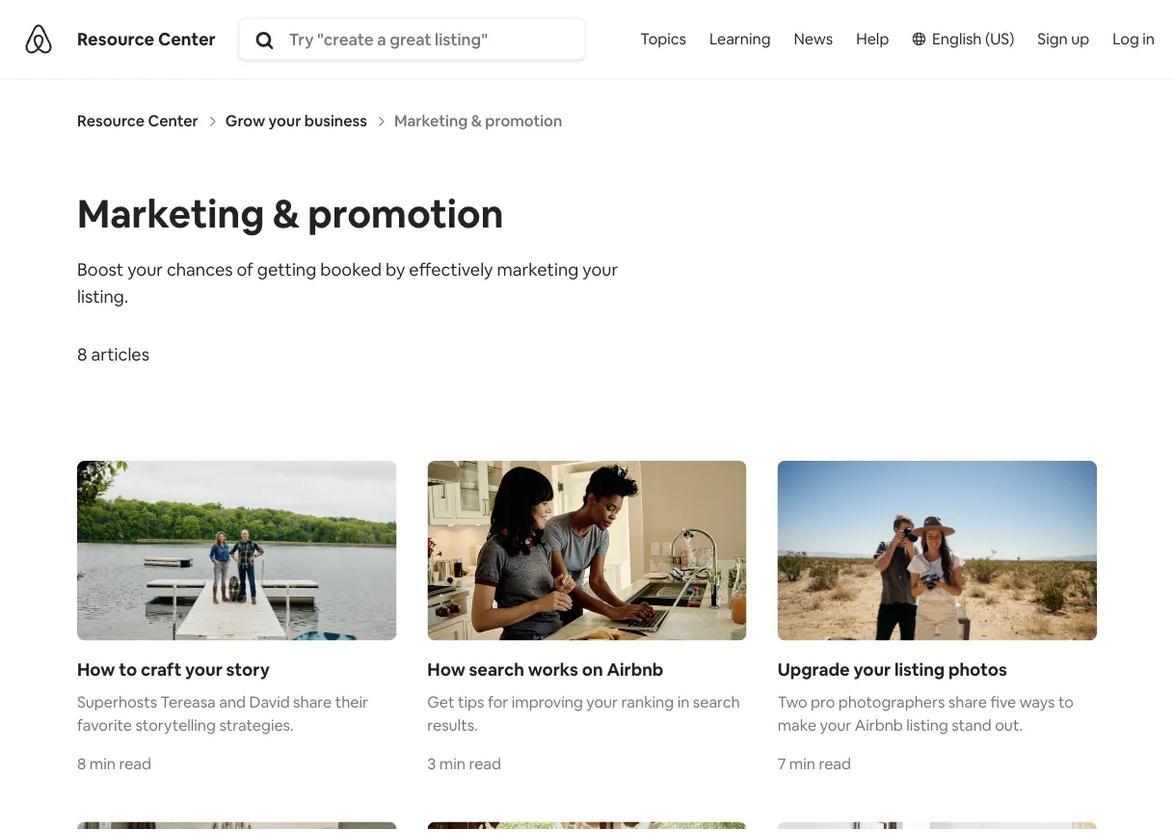 Task type: vqa. For each thing, say whether or not it's contained in the screenshot.


Task type: locate. For each thing, give the bounding box(es) containing it.
1 vertical spatial search
[[693, 693, 740, 712]]

log in
[[1113, 29, 1155, 49]]

results.
[[428, 716, 478, 735]]

read right 7 in the right of the page
[[819, 754, 851, 774]]

two
[[778, 693, 808, 712]]

getting
[[257, 259, 317, 281]]

how up 'superhosts'
[[77, 658, 115, 681]]

1 horizontal spatial airbnb
[[855, 716, 903, 735]]

1 resource center from the top
[[77, 28, 216, 50]]

min down favorite
[[90, 754, 116, 774]]

3 read from the left
[[819, 754, 851, 774]]

8 for marketing & promotion
[[77, 343, 87, 366]]

a couple stand with a dog between them on a dock surrounded by water with a rowboat. image
[[77, 461, 397, 641], [77, 461, 397, 641]]

by
[[386, 259, 405, 281]]

share left the their
[[293, 693, 332, 712]]

1 resource center link from the top
[[77, 28, 216, 50]]

1 horizontal spatial in
[[1143, 29, 1155, 49]]

up
[[1072, 29, 1090, 49]]

to left craft
[[119, 658, 137, 681]]

get
[[428, 693, 455, 712]]

log
[[1113, 29, 1140, 49]]

marketing
[[497, 259, 579, 281]]

0 vertical spatial to
[[119, 658, 137, 681]]

1 vertical spatial in
[[678, 693, 690, 712]]

0 vertical spatial in
[[1143, 29, 1155, 49]]

learning button
[[698, 0, 783, 77]]

0 horizontal spatial share
[[293, 693, 332, 712]]

0 vertical spatial airbnb
[[607, 658, 664, 681]]

0 horizontal spatial search
[[469, 658, 524, 681]]

pro
[[811, 693, 835, 712]]

0 vertical spatial resource center link
[[77, 28, 216, 50]]

upgrade
[[778, 658, 850, 681]]

8 min read
[[77, 754, 151, 774]]

1 horizontal spatial search
[[693, 693, 740, 712]]

1 min from the left
[[90, 754, 116, 774]]

center
[[158, 28, 216, 50], [148, 111, 198, 131]]

two people stand, one in front of the other, in a desert landscape under a clear blue sky. each is holding a camera. image
[[778, 461, 1097, 641], [778, 461, 1097, 641]]

resource
[[77, 28, 154, 50], [77, 111, 145, 131]]

0 horizontal spatial read
[[119, 754, 151, 774]]

effectively
[[409, 259, 493, 281]]

2 resource from the top
[[77, 111, 145, 131]]

2 resource center from the top
[[77, 111, 198, 131]]

0 vertical spatial center
[[158, 28, 216, 50]]

tereasa
[[161, 693, 216, 712]]

grow your business
[[225, 111, 367, 131]]

3 min read
[[428, 754, 501, 774]]

1 vertical spatial 8
[[77, 754, 86, 774]]

make
[[778, 716, 817, 735]]

two pro photographers share five ways to make your airbnb listing stand out.
[[778, 693, 1074, 735]]

&
[[273, 188, 300, 239]]

storytelling
[[136, 716, 216, 735]]

log in button
[[1101, 0, 1167, 77]]

listing inside two pro photographers share five ways to make your airbnb listing stand out.
[[907, 716, 949, 735]]

center for 2nd resource center link from the top of the page
[[148, 111, 198, 131]]

read down favorite
[[119, 754, 151, 774]]

in right "ranking"
[[678, 693, 690, 712]]

1 vertical spatial resource
[[77, 111, 145, 131]]

two people look at a laptop together in a bright kitchen with a marble countertop. image
[[428, 461, 747, 641], [428, 461, 747, 641]]

share inside superhosts tereasa and david share their favorite storytelling strategies.
[[293, 693, 332, 712]]

listing.
[[77, 286, 128, 308]]

in
[[1143, 29, 1155, 49], [678, 693, 690, 712]]

read
[[119, 754, 151, 774], [469, 754, 501, 774], [819, 754, 851, 774]]

2 8 from the top
[[77, 754, 86, 774]]

listing
[[895, 658, 945, 681], [907, 716, 949, 735]]

five
[[991, 693, 1017, 712]]

your down pro
[[820, 716, 852, 735]]

0 horizontal spatial how
[[77, 658, 115, 681]]

search right "ranking"
[[693, 693, 740, 712]]

resource center
[[77, 28, 216, 50], [77, 111, 198, 131]]

sign up
[[1038, 29, 1090, 49]]

1 vertical spatial airbnb
[[855, 716, 903, 735]]

your right "boost"
[[127, 259, 163, 281]]

help link
[[845, 0, 901, 77]]

promotion
[[308, 188, 504, 239]]

read down results.
[[469, 754, 501, 774]]

listing up photographers
[[895, 658, 945, 681]]

upgrade your listing photos
[[778, 658, 1008, 681]]

3 min from the left
[[790, 754, 816, 774]]

get tips for improving your ranking in search results.
[[428, 693, 740, 735]]

8
[[77, 343, 87, 366], [77, 754, 86, 774]]

1 vertical spatial resource center
[[77, 111, 198, 131]]

1 vertical spatial resource center link
[[77, 111, 198, 131]]

0 horizontal spatial min
[[90, 754, 116, 774]]

8 articles
[[77, 343, 149, 366]]

1 horizontal spatial share
[[949, 693, 987, 712]]

booked
[[320, 259, 382, 281]]

ways
[[1020, 693, 1055, 712]]

to
[[119, 658, 137, 681], [1059, 693, 1074, 712]]

your inside the get tips for improving your ranking in search results.
[[587, 693, 618, 712]]

help
[[857, 29, 889, 49]]

listing down photographers
[[907, 716, 949, 735]]

share
[[293, 693, 332, 712], [949, 693, 987, 712]]

search
[[469, 658, 524, 681], [693, 693, 740, 712]]

1 8 from the top
[[77, 343, 87, 366]]

your
[[269, 111, 301, 131], [127, 259, 163, 281], [583, 259, 618, 281], [185, 658, 223, 681], [854, 658, 891, 681], [587, 693, 618, 712], [820, 716, 852, 735]]

0 horizontal spatial in
[[678, 693, 690, 712]]

1 horizontal spatial read
[[469, 754, 501, 774]]

1 how from the left
[[77, 658, 115, 681]]

min for how to craft your story
[[90, 754, 116, 774]]

news button
[[783, 0, 845, 77]]

read for search
[[469, 754, 501, 774]]

2 read from the left
[[469, 754, 501, 774]]

to right "ways"
[[1059, 693, 1074, 712]]

7 min read
[[778, 754, 851, 774]]

ranking
[[622, 693, 674, 712]]

2 horizontal spatial min
[[790, 754, 816, 774]]

2 share from the left
[[949, 693, 987, 712]]

1 read from the left
[[119, 754, 151, 774]]

photos
[[949, 658, 1008, 681]]

8 for how to craft your story
[[77, 754, 86, 774]]

1 vertical spatial center
[[148, 111, 198, 131]]

0 vertical spatial 8
[[77, 343, 87, 366]]

works
[[528, 658, 579, 681]]

search up for
[[469, 658, 524, 681]]

share up stand
[[949, 693, 987, 712]]

min right 7 in the right of the page
[[790, 754, 816, 774]]

how up get
[[428, 658, 466, 681]]

0 vertical spatial resource center
[[77, 28, 216, 50]]

david
[[249, 693, 290, 712]]

story
[[226, 658, 270, 681]]

airbnb up "ranking"
[[607, 658, 664, 681]]

1 vertical spatial listing
[[907, 716, 949, 735]]

0 vertical spatial search
[[469, 658, 524, 681]]

1 horizontal spatial min
[[440, 754, 466, 774]]

airbnb down photographers
[[855, 716, 903, 735]]

for
[[488, 693, 509, 712]]

1 vertical spatial to
[[1059, 693, 1074, 712]]

topics button
[[637, 0, 690, 81]]

8 left articles
[[77, 343, 87, 366]]

your down on
[[587, 693, 618, 712]]

search inside the get tips for improving your ranking in search results.
[[693, 693, 740, 712]]

min
[[90, 754, 116, 774], [440, 754, 466, 774], [790, 754, 816, 774]]

1 horizontal spatial to
[[1059, 693, 1074, 712]]

1 horizontal spatial how
[[428, 658, 466, 681]]

your right 'grow' at the left of the page
[[269, 111, 301, 131]]

how
[[77, 658, 115, 681], [428, 658, 466, 681]]

on
[[582, 658, 603, 681]]

of
[[237, 259, 254, 281]]

2 horizontal spatial read
[[819, 754, 851, 774]]

1 share from the left
[[293, 693, 332, 712]]

min for upgrade your listing photos
[[790, 754, 816, 774]]

english (us) button
[[901, 0, 1026, 77]]

8 down favorite
[[77, 754, 86, 774]]

airbnb
[[607, 658, 664, 681], [855, 716, 903, 735]]

their
[[335, 693, 368, 712]]

2 how from the left
[[428, 658, 466, 681]]

in right log in the right top of the page
[[1143, 29, 1155, 49]]

2 min from the left
[[440, 754, 466, 774]]

min right 3
[[440, 754, 466, 774]]

0 vertical spatial resource
[[77, 28, 154, 50]]

chances
[[167, 259, 233, 281]]

resource center link
[[77, 28, 216, 50], [77, 111, 198, 131]]

sign
[[1038, 29, 1068, 49]]

0 horizontal spatial to
[[119, 658, 137, 681]]



Task type: describe. For each thing, give the bounding box(es) containing it.
1 resource from the top
[[77, 28, 154, 50]]

superhosts tereasa and david share their favorite storytelling strategies.
[[77, 693, 368, 735]]

in inside button
[[1143, 29, 1155, 49]]

marketing & promotion
[[77, 188, 504, 239]]

sign up button
[[1026, 0, 1101, 77]]

learning
[[710, 29, 771, 49]]

topics
[[641, 29, 687, 49]]

how search works on airbnb
[[428, 658, 664, 681]]

your right marketing
[[583, 259, 618, 281]]

in inside the get tips for improving your ranking in search results.
[[678, 693, 690, 712]]

your up photographers
[[854, 658, 891, 681]]

photographers
[[839, 693, 945, 712]]

superhosts
[[77, 693, 157, 712]]

read for to
[[119, 754, 151, 774]]

share inside two pro photographers share five ways to make your airbnb listing stand out.
[[949, 693, 987, 712]]

airbnb inside two pro photographers share five ways to make your airbnb listing stand out.
[[855, 716, 903, 735]]

2 resource center link from the top
[[77, 111, 198, 131]]

0 vertical spatial listing
[[895, 658, 945, 681]]

center for 2nd resource center link from the bottom of the page
[[158, 28, 216, 50]]

stand
[[952, 716, 992, 735]]

english (us)
[[932, 29, 1015, 49]]

tips
[[458, 693, 485, 712]]

grow
[[225, 111, 265, 131]]

grow your business link
[[225, 111, 367, 131]]

craft
[[141, 658, 182, 681]]

news
[[794, 29, 833, 49]]

boost
[[77, 259, 124, 281]]

your up the tereasa
[[185, 658, 223, 681]]

how for how search works on airbnb
[[428, 658, 466, 681]]

your inside two pro photographers share five ways to make your airbnb listing stand out.
[[820, 716, 852, 735]]

min for how search works on airbnb
[[440, 754, 466, 774]]

7
[[778, 754, 786, 774]]

0 horizontal spatial airbnb
[[607, 658, 664, 681]]

strategies.
[[219, 716, 294, 735]]

marketing
[[77, 188, 265, 239]]

(us)
[[986, 29, 1015, 49]]

read for your
[[819, 754, 851, 774]]

improving
[[512, 693, 583, 712]]

english
[[932, 29, 982, 49]]

3
[[428, 754, 436, 774]]

out.
[[995, 716, 1023, 735]]

business
[[305, 111, 367, 131]]

to inside two pro photographers share five ways to make your airbnb listing stand out.
[[1059, 693, 1074, 712]]

Search text field
[[289, 29, 581, 50]]

and
[[219, 693, 246, 712]]

articles
[[91, 343, 149, 366]]

how for how to craft your story
[[77, 658, 115, 681]]

favorite
[[77, 716, 132, 735]]

how to craft your story
[[77, 658, 270, 681]]

boost your chances of getting booked by effectively marketing your listing.
[[77, 259, 618, 308]]



